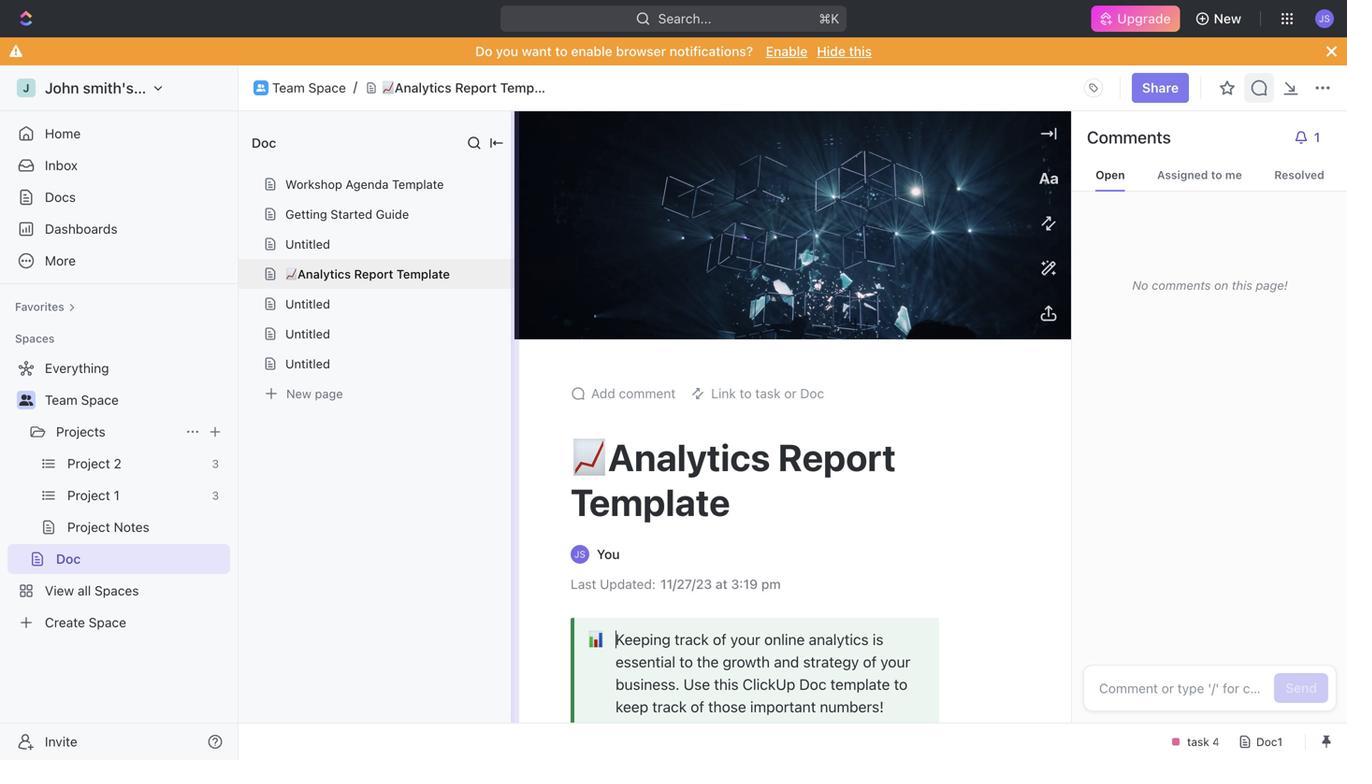 Task type: vqa. For each thing, say whether or not it's contained in the screenshot.
📈Analytics in 📈ANALYTICS REPORT TEMPLATE
yes



Task type: describe. For each thing, give the bounding box(es) containing it.
essential
[[616, 654, 676, 671]]

1 inside dropdown button
[[1315, 130, 1321, 145]]

js inside dropdown button
[[1320, 13, 1331, 24]]

to right the template
[[894, 676, 908, 694]]

team for user group image
[[272, 80, 305, 96]]

browser
[[616, 44, 666, 59]]

2 vertical spatial 📈analytics
[[571, 436, 771, 480]]

this inside the keeping track of your online analytics is essential to the growth and strategy of your business. use this clickup doc template to keep track of those important numbers!
[[714, 676, 739, 694]]

all
[[78, 583, 91, 599]]

0 horizontal spatial of
[[691, 699, 705, 716]]

at
[[716, 577, 728, 592]]

0 horizontal spatial spaces
[[15, 332, 55, 345]]

team space for user group icon
[[45, 393, 119, 408]]

0 vertical spatial report
[[455, 80, 497, 96]]

getting
[[285, 207, 327, 221]]

upgrade link
[[1092, 6, 1181, 32]]

everything link
[[7, 354, 226, 384]]

project 2
[[67, 456, 122, 472]]

team space for user group image
[[272, 80, 346, 96]]

favorites
[[15, 300, 64, 314]]

add comment
[[591, 386, 676, 401]]

new button
[[1188, 4, 1253, 34]]

j
[[23, 81, 30, 95]]

2 vertical spatial 📈analytics report template
[[571, 436, 904, 524]]

more button
[[7, 246, 230, 276]]

0 horizontal spatial 📈analytics
[[285, 267, 351, 281]]

upgrade
[[1118, 11, 1171, 26]]

inbox
[[45, 158, 78, 173]]

📊
[[588, 630, 605, 650]]

project for project notes
[[67, 520, 110, 535]]

to left me
[[1212, 168, 1223, 182]]

no
[[1133, 278, 1149, 292]]

invite
[[45, 735, 77, 750]]

you
[[496, 44, 519, 59]]

link
[[711, 386, 736, 401]]

reposition
[[863, 309, 928, 325]]

keep
[[616, 699, 649, 716]]

send
[[1286, 681, 1318, 696]]

template down guide at the left of the page
[[397, 267, 450, 281]]

strategy
[[803, 654, 859, 671]]

doc inside the keeping track of your online analytics is essential to the growth and strategy of your business. use this clickup doc template to keep track of those important numbers!
[[800, 676, 827, 694]]

to inside dropdown button
[[740, 386, 752, 401]]

js button
[[1310, 4, 1340, 34]]

view
[[45, 583, 74, 599]]

guide
[[376, 207, 409, 221]]

3 for 2
[[212, 458, 219, 471]]

user group image
[[19, 395, 33, 406]]

john smith's workspace, , element
[[17, 79, 36, 97]]

0 horizontal spatial report
[[354, 267, 393, 281]]

dashboards link
[[7, 214, 230, 244]]

doc inside dropdown button
[[800, 386, 825, 401]]

4 untitled from the top
[[285, 357, 330, 371]]

on
[[1215, 278, 1229, 292]]

enable
[[766, 44, 808, 59]]

agenda
[[346, 177, 389, 191]]

updated:
[[600, 577, 656, 592]]

project 2 link
[[67, 449, 204, 479]]

0 horizontal spatial js
[[575, 549, 586, 560]]

11/27/23
[[661, 577, 712, 592]]

those
[[709, 699, 747, 716]]

space for team space link for user group image
[[308, 80, 346, 96]]

link to task or doc button
[[683, 381, 832, 407]]

john
[[45, 79, 79, 97]]

user group image
[[256, 84, 266, 92]]

2 horizontal spatial report
[[778, 436, 896, 480]]

create space link
[[7, 608, 226, 638]]

link to task or doc
[[711, 386, 825, 401]]

1 horizontal spatial spaces
[[95, 583, 139, 599]]

projects link
[[56, 417, 178, 447]]

⌘k
[[819, 11, 840, 26]]

tree inside sidebar navigation
[[7, 354, 230, 638]]

projects
[[56, 424, 106, 440]]

team space link for user group image
[[272, 80, 346, 96]]

analytics
[[809, 631, 869, 649]]

search...
[[658, 11, 712, 26]]

dashboards
[[45, 221, 118, 237]]

home link
[[7, 119, 230, 149]]

numbers!
[[820, 699, 884, 716]]

1 inside sidebar navigation
[[114, 488, 120, 503]]

project for project 2
[[67, 456, 110, 472]]

john smith's workspace
[[45, 79, 215, 97]]

team for user group icon
[[45, 393, 77, 408]]

assigned to me
[[1158, 168, 1243, 182]]

keeping
[[616, 631, 671, 649]]

important
[[750, 699, 816, 716]]

you
[[597, 547, 620, 562]]

project notes link
[[67, 513, 226, 543]]

page
[[315, 387, 343, 401]]

0 vertical spatial your
[[731, 631, 761, 649]]

change cover button
[[940, 302, 1048, 332]]

new for new
[[1214, 11, 1242, 26]]

resolved
[[1275, 168, 1325, 182]]

template up guide at the left of the page
[[392, 177, 444, 191]]

0 vertical spatial of
[[713, 631, 727, 649]]

change
[[952, 309, 999, 325]]

1 button
[[1287, 123, 1334, 153]]

and
[[774, 654, 799, 671]]

favorites button
[[7, 296, 83, 318]]

workspace
[[138, 79, 215, 97]]

send button
[[1275, 674, 1329, 704]]

3:19
[[731, 577, 758, 592]]

docs link
[[7, 182, 230, 212]]

2 vertical spatial space
[[89, 615, 126, 631]]

team space link for user group icon
[[45, 386, 226, 416]]

project 1 link
[[67, 481, 204, 511]]

do you want to enable browser notifications? enable hide this
[[475, 44, 872, 59]]



Task type: locate. For each thing, give the bounding box(es) containing it.
📈analytics
[[382, 80, 452, 96], [285, 267, 351, 281], [571, 436, 771, 480]]

1 horizontal spatial this
[[849, 44, 872, 59]]

new inside button
[[1214, 11, 1242, 26]]

project 1
[[67, 488, 120, 503]]

do
[[475, 44, 493, 59]]

1 horizontal spatial 1
[[1315, 130, 1321, 145]]

2 horizontal spatial of
[[863, 654, 877, 671]]

smith's
[[83, 79, 134, 97]]

comment
[[619, 386, 676, 401]]

team space link down everything link at left
[[45, 386, 226, 416]]

2 3 from the top
[[212, 489, 219, 503]]

0 vertical spatial this
[[849, 44, 872, 59]]

add
[[591, 386, 616, 401]]

1 vertical spatial 📈analytics report template
[[285, 267, 450, 281]]

to right the want
[[555, 44, 568, 59]]

js
[[1320, 13, 1331, 24], [575, 549, 586, 560]]

0 vertical spatial space
[[308, 80, 346, 96]]

template up you
[[571, 480, 731, 524]]

project down the project 1
[[67, 520, 110, 535]]

the
[[697, 654, 719, 671]]

dropdown menu image
[[1079, 73, 1109, 103]]

1 vertical spatial spaces
[[95, 583, 139, 599]]

0 vertical spatial spaces
[[15, 332, 55, 345]]

tree
[[7, 354, 230, 638]]

business.
[[616, 676, 680, 694]]

0 horizontal spatial team
[[45, 393, 77, 408]]

your up growth
[[731, 631, 761, 649]]

📈analytics report template down link
[[571, 436, 904, 524]]

team space right user group image
[[272, 80, 346, 96]]

1 vertical spatial space
[[81, 393, 119, 408]]

template down the want
[[500, 80, 557, 96]]

report down do
[[455, 80, 497, 96]]

or
[[784, 386, 797, 401]]

of down use
[[691, 699, 705, 716]]

0 vertical spatial 📈analytics
[[382, 80, 452, 96]]

inbox link
[[7, 151, 230, 181]]

docs
[[45, 190, 76, 205]]

assigned
[[1158, 168, 1209, 182]]

0 horizontal spatial team space
[[45, 393, 119, 408]]

template
[[831, 676, 890, 694]]

1
[[1315, 130, 1321, 145], [114, 488, 120, 503]]

team space link
[[272, 80, 346, 96], [45, 386, 226, 416]]

0 vertical spatial new
[[1214, 11, 1242, 26]]

everything
[[45, 361, 109, 376]]

3 untitled from the top
[[285, 327, 330, 341]]

0 vertical spatial team space link
[[272, 80, 346, 96]]

0 vertical spatial track
[[675, 631, 709, 649]]

1 vertical spatial track
[[653, 699, 687, 716]]

1 horizontal spatial report
[[455, 80, 497, 96]]

0 vertical spatial 1
[[1315, 130, 1321, 145]]

hide
[[817, 44, 846, 59]]

template
[[500, 80, 557, 96], [392, 177, 444, 191], [397, 267, 450, 281], [571, 480, 731, 524]]

📈analytics report template down do
[[382, 80, 557, 96]]

of up the
[[713, 631, 727, 649]]

new right upgrade
[[1214, 11, 1242, 26]]

1 project from the top
[[67, 456, 110, 472]]

0 horizontal spatial 1
[[114, 488, 120, 503]]

2 vertical spatial this
[[714, 676, 739, 694]]

doc down user group image
[[252, 135, 276, 151]]

new for new page
[[286, 387, 312, 401]]

team right user group icon
[[45, 393, 77, 408]]

getting started guide
[[285, 207, 409, 221]]

1 vertical spatial team
[[45, 393, 77, 408]]

more
[[45, 253, 76, 269]]

2 horizontal spatial 📈analytics
[[571, 436, 771, 480]]

0 horizontal spatial team space link
[[45, 386, 226, 416]]

of down is
[[863, 654, 877, 671]]

1 horizontal spatial your
[[881, 654, 911, 671]]

0 vertical spatial team space
[[272, 80, 346, 96]]

space down everything link at left
[[81, 393, 119, 408]]

1 vertical spatial 3
[[212, 489, 219, 503]]

project
[[67, 456, 110, 472], [67, 488, 110, 503], [67, 520, 110, 535]]

0 horizontal spatial new
[[286, 387, 312, 401]]

1 untitled from the top
[[285, 237, 330, 251]]

workshop
[[285, 177, 342, 191]]

your down is
[[881, 654, 911, 671]]

notifications?
[[670, 44, 753, 59]]

1 vertical spatial js
[[575, 549, 586, 560]]

to right link
[[740, 386, 752, 401]]

3 project from the top
[[67, 520, 110, 535]]

to left the
[[680, 654, 693, 671]]

create space
[[45, 615, 126, 631]]

2 vertical spatial of
[[691, 699, 705, 716]]

1 horizontal spatial 📈analytics
[[382, 80, 452, 96]]

spaces up create space link
[[95, 583, 139, 599]]

new page
[[286, 387, 343, 401]]

project for project 1
[[67, 488, 110, 503]]

team space link right user group image
[[272, 80, 346, 96]]

1 vertical spatial report
[[354, 267, 393, 281]]

2 vertical spatial report
[[778, 436, 896, 480]]

pm
[[762, 577, 781, 592]]

0 vertical spatial 📈analytics report template
[[382, 80, 557, 96]]

change cover button
[[940, 302, 1048, 332]]

1 vertical spatial your
[[881, 654, 911, 671]]

open
[[1096, 168, 1125, 182]]

0 vertical spatial 3
[[212, 458, 219, 471]]

2 untitled from the top
[[285, 297, 330, 311]]

space down view all spaces link
[[89, 615, 126, 631]]

track
[[675, 631, 709, 649], [653, 699, 687, 716]]

started
[[331, 207, 373, 221]]

team space up projects
[[45, 393, 119, 408]]

clickup
[[743, 676, 796, 694]]

reposition button
[[851, 302, 940, 332]]

doc down strategy
[[800, 676, 827, 694]]

1 3 from the top
[[212, 458, 219, 471]]

change cover
[[952, 309, 1037, 325]]

space for team space link related to user group icon
[[81, 393, 119, 408]]

no comments on this page!
[[1133, 278, 1288, 292]]

spaces down favorites
[[15, 332, 55, 345]]

track up the
[[675, 631, 709, 649]]

0 horizontal spatial your
[[731, 631, 761, 649]]

comments
[[1087, 127, 1172, 147]]

report down guide at the left of the page
[[354, 267, 393, 281]]

team space
[[272, 80, 346, 96], [45, 393, 119, 408]]

doc right "or"
[[800, 386, 825, 401]]

doc inside sidebar navigation
[[56, 552, 81, 567]]

your
[[731, 631, 761, 649], [881, 654, 911, 671]]

project notes
[[67, 520, 150, 535]]

3 for 1
[[212, 489, 219, 503]]

1 vertical spatial project
[[67, 488, 110, 503]]

1 vertical spatial 📈analytics
[[285, 267, 351, 281]]

0 vertical spatial js
[[1320, 13, 1331, 24]]

of
[[713, 631, 727, 649], [863, 654, 877, 671], [691, 699, 705, 716]]

last
[[571, 577, 597, 592]]

this right hide
[[849, 44, 872, 59]]

2 project from the top
[[67, 488, 110, 503]]

2 horizontal spatial this
[[1232, 278, 1253, 292]]

1 horizontal spatial team
[[272, 80, 305, 96]]

team right user group image
[[272, 80, 305, 96]]

1 horizontal spatial js
[[1320, 13, 1331, 24]]

1 vertical spatial 1
[[114, 488, 120, 503]]

space right user group image
[[308, 80, 346, 96]]

growth
[[723, 654, 770, 671]]

3 right project 2 link
[[212, 458, 219, 471]]

3 up 'project notes' link
[[212, 489, 219, 503]]

to
[[555, 44, 568, 59], [1212, 168, 1223, 182], [740, 386, 752, 401], [680, 654, 693, 671], [894, 676, 908, 694]]

track down business.
[[653, 699, 687, 716]]

is
[[873, 631, 884, 649]]

this
[[849, 44, 872, 59], [1232, 278, 1253, 292], [714, 676, 739, 694]]

team space inside sidebar navigation
[[45, 393, 119, 408]]

1 vertical spatial team space link
[[45, 386, 226, 416]]

project left 2
[[67, 456, 110, 472]]

create
[[45, 615, 85, 631]]

1 horizontal spatial of
[[713, 631, 727, 649]]

keeping track of your online analytics is essential to the growth and strategy of your business. use this clickup doc template to keep track of those important numbers!
[[616, 631, 915, 716]]

project down project 2
[[67, 488, 110, 503]]

this up 'those'
[[714, 676, 739, 694]]

2 vertical spatial project
[[67, 520, 110, 535]]

report down "or"
[[778, 436, 896, 480]]

1 vertical spatial this
[[1232, 278, 1253, 292]]

1 vertical spatial new
[[286, 387, 312, 401]]

team inside sidebar navigation
[[45, 393, 77, 408]]

enable
[[571, 44, 613, 59]]

me
[[1226, 168, 1243, 182]]

1 vertical spatial team space
[[45, 393, 119, 408]]

1 horizontal spatial new
[[1214, 11, 1242, 26]]

doc up view
[[56, 552, 81, 567]]

0 horizontal spatial this
[[714, 676, 739, 694]]

share
[[1143, 80, 1179, 95]]

1 down 2
[[114, 488, 120, 503]]

tree containing everything
[[7, 354, 230, 638]]

1 up resolved
[[1315, 130, 1321, 145]]

space
[[308, 80, 346, 96], [81, 393, 119, 408], [89, 615, 126, 631]]

notes
[[114, 520, 150, 535]]

workshop agenda template
[[285, 177, 444, 191]]

doc
[[252, 135, 276, 151], [800, 386, 825, 401], [56, 552, 81, 567], [800, 676, 827, 694]]

0 vertical spatial project
[[67, 456, 110, 472]]

view all spaces link
[[7, 576, 226, 606]]

comments
[[1152, 278, 1211, 292]]

0 vertical spatial team
[[272, 80, 305, 96]]

doc link
[[56, 545, 226, 575]]

home
[[45, 126, 81, 141]]

new
[[1214, 11, 1242, 26], [286, 387, 312, 401]]

1 vertical spatial of
[[863, 654, 877, 671]]

new left page
[[286, 387, 312, 401]]

sidebar navigation
[[0, 66, 242, 761]]

use
[[684, 676, 710, 694]]

this right on
[[1232, 278, 1253, 292]]

page!
[[1256, 278, 1288, 292]]

1 horizontal spatial team space link
[[272, 80, 346, 96]]

📈analytics report template down started
[[285, 267, 450, 281]]

1 horizontal spatial team space
[[272, 80, 346, 96]]



